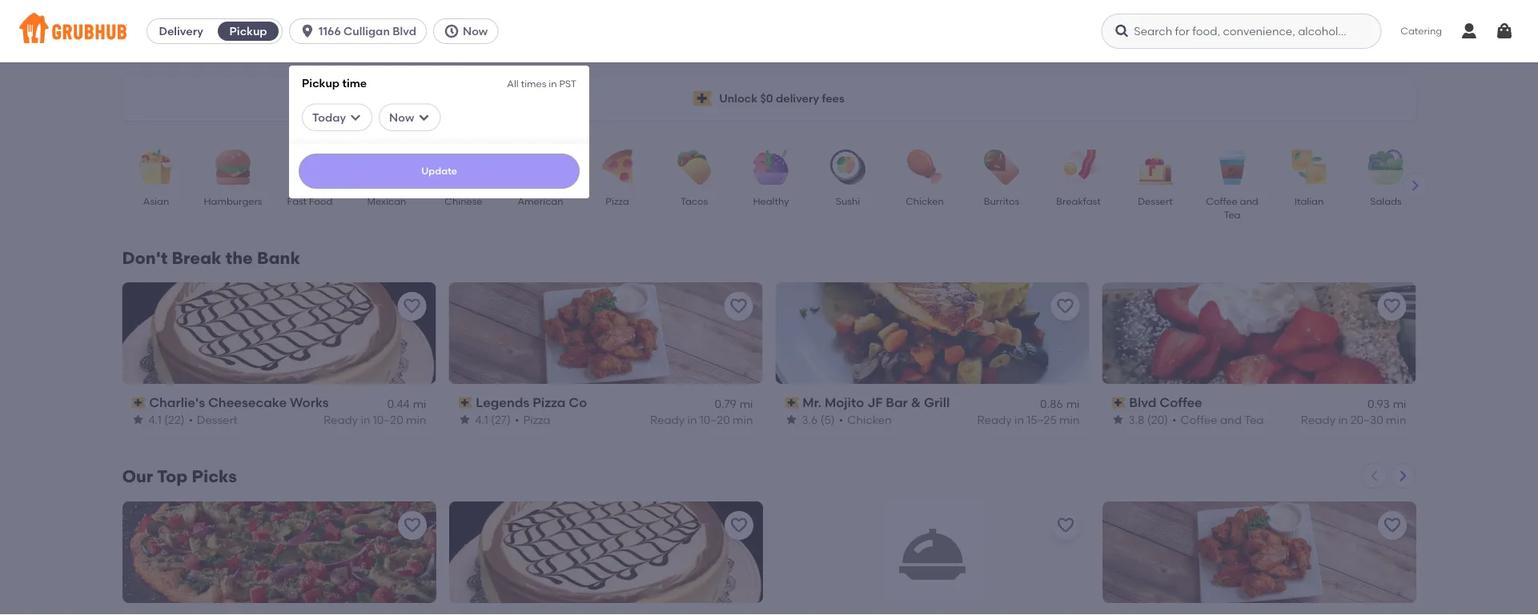Task type: locate. For each thing, give the bounding box(es) containing it.
0 horizontal spatial subscription pass image
[[132, 397, 146, 409]]

20–30
[[1351, 413, 1384, 427]]

hamburgers image
[[205, 150, 261, 185]]

4 mi from the left
[[1393, 397, 1407, 411]]

0 horizontal spatial now
[[389, 111, 414, 124]]

star icon image left 4.1 (27)
[[459, 414, 471, 427]]

svg image
[[1495, 22, 1515, 41], [444, 23, 460, 39], [1114, 23, 1130, 39], [349, 111, 362, 124], [418, 111, 430, 124]]

0.44
[[387, 397, 410, 411]]

3 min from the left
[[1060, 413, 1080, 427]]

3 mi from the left
[[1067, 397, 1080, 411]]

• right (20)
[[1173, 413, 1177, 427]]

chinese image
[[435, 150, 491, 185]]

pickup left svg icon
[[230, 24, 267, 38]]

0 vertical spatial blvd
[[393, 24, 416, 38]]

legends
[[476, 395, 530, 411]]

1 vertical spatial coffee
[[1160, 395, 1203, 411]]

1 vertical spatial chicken
[[848, 413, 892, 427]]

10–20 down '0.44'
[[373, 413, 403, 427]]

0 horizontal spatial pickup
[[230, 24, 267, 38]]

min for works
[[406, 413, 426, 427]]

•
[[189, 413, 193, 427], [515, 413, 519, 427], [839, 413, 844, 427], [1173, 413, 1177, 427]]

chicken down jf
[[848, 413, 892, 427]]

1 horizontal spatial ready in 10–20 min
[[650, 413, 753, 427]]

1 vertical spatial blvd
[[1129, 395, 1157, 411]]

star icon image for legends pizza co
[[459, 414, 471, 427]]

3 ready from the left
[[978, 413, 1012, 427]]

mi right '0.44'
[[413, 397, 426, 411]]

1 vertical spatial tea
[[1245, 413, 1264, 427]]

min down the 0.44 mi
[[406, 413, 426, 427]]

ready in 10–20 min down '0.44'
[[324, 413, 426, 427]]

and down 'coffee and tea' image
[[1240, 195, 1258, 207]]

pickup left time at the left
[[302, 76, 340, 90]]

chinese
[[444, 195, 482, 207]]

1 vertical spatial pizza
[[533, 395, 566, 411]]

now inside button
[[463, 24, 488, 38]]

blvd right "culligan"
[[393, 24, 416, 38]]

sushi
[[836, 195, 860, 207]]

ready in 10–20 min
[[324, 413, 426, 427], [650, 413, 753, 427]]

mexican
[[367, 195, 406, 207]]

mi right 0.86
[[1067, 397, 1080, 411]]

0 vertical spatial and
[[1240, 195, 1258, 207]]

chicken
[[906, 195, 944, 207], [848, 413, 892, 427]]

svg image inside "now" button
[[444, 23, 460, 39]]

• dessert
[[189, 413, 238, 427]]

• right "(27)"
[[515, 413, 519, 427]]

main navigation navigation
[[0, 0, 1539, 616]]

1 horizontal spatial dessert
[[1138, 195, 1173, 207]]

coffee
[[1206, 195, 1238, 207], [1160, 395, 1203, 411], [1181, 413, 1218, 427]]

3 star icon image from the left
[[785, 414, 798, 427]]

$0
[[760, 92, 773, 105]]

dessert down charlie's cheesecake works
[[197, 413, 238, 427]]

delivery
[[159, 24, 203, 38]]

4.1 left (22)
[[149, 413, 162, 427]]

1 star icon image from the left
[[132, 414, 145, 427]]

0 horizontal spatial blvd
[[393, 24, 416, 38]]

chicken down chicken image on the top of page
[[906, 195, 944, 207]]

ready
[[324, 413, 358, 427], [650, 413, 685, 427], [978, 413, 1012, 427], [1301, 413, 1336, 427]]

1 vertical spatial pickup
[[302, 76, 340, 90]]

pizza down legends pizza co on the left bottom
[[523, 413, 551, 427]]

2 star icon image from the left
[[459, 414, 471, 427]]

fast food image
[[282, 150, 338, 185]]

(27)
[[491, 413, 511, 427]]

coffee inside the coffee and tea
[[1206, 195, 1238, 207]]

mi right 0.79 on the bottom of page
[[740, 397, 753, 411]]

mr.
[[803, 395, 822, 411]]

mi
[[413, 397, 426, 411], [740, 397, 753, 411], [1067, 397, 1080, 411], [1393, 397, 1407, 411]]

4.1 (27)
[[475, 413, 511, 427]]

pickup inside button
[[230, 24, 267, 38]]

pickup for pickup time
[[302, 76, 340, 90]]

save this restaurant image
[[402, 297, 422, 316], [1056, 297, 1075, 316], [402, 517, 422, 536], [729, 517, 748, 536]]

pizza down pizza image
[[605, 195, 629, 207]]

star icon image for mr. mojito jf bar & grill
[[785, 414, 798, 427]]

all times in pst
[[507, 78, 577, 89]]

coffee down 'coffee and tea' image
[[1206, 195, 1238, 207]]

0 vertical spatial chicken
[[906, 195, 944, 207]]

0.93
[[1368, 397, 1390, 411]]

coffee for • coffee and tea
[[1181, 413, 1218, 427]]

0 vertical spatial pizza
[[605, 195, 629, 207]]

• right (22)
[[189, 413, 193, 427]]

10–20 down 0.79 on the bottom of page
[[700, 413, 730, 427]]

breakfast
[[1056, 195, 1101, 207]]

2 vertical spatial pizza
[[523, 413, 551, 427]]

1 • from the left
[[189, 413, 193, 427]]

1 4.1 from the left
[[149, 413, 162, 427]]

2 subscription pass image from the left
[[459, 397, 473, 409]]

• chicken
[[839, 413, 892, 427]]

dessert down dessert image
[[1138, 195, 1173, 207]]

chicken image
[[897, 150, 953, 185]]

caret left icon image
[[1368, 470, 1381, 483]]

0 vertical spatial dessert
[[1138, 195, 1173, 207]]

subscription pass image
[[132, 397, 146, 409], [459, 397, 473, 409], [785, 397, 799, 409]]

0 horizontal spatial chicken
[[848, 413, 892, 427]]

1 horizontal spatial blvd
[[1129, 395, 1157, 411]]

update
[[421, 165, 457, 177]]

min
[[406, 413, 426, 427], [733, 413, 753, 427], [1060, 413, 1080, 427], [1387, 413, 1407, 427]]

pickup
[[230, 24, 267, 38], [302, 76, 340, 90]]

1 mi from the left
[[413, 397, 426, 411]]

0 vertical spatial pickup
[[230, 24, 267, 38]]

1 10–20 from the left
[[373, 413, 403, 427]]

star icon image for charlie's cheesecake works
[[132, 414, 145, 427]]

4 star icon image from the left
[[1112, 414, 1125, 427]]

hamburgers
[[203, 195, 262, 207]]

0 horizontal spatial dessert
[[197, 413, 238, 427]]

star icon image down subscription pass icon
[[1112, 414, 1125, 427]]

2 ready from the left
[[650, 413, 685, 427]]

2 • from the left
[[515, 413, 519, 427]]

breakfast image
[[1050, 150, 1106, 185]]

tea inside the coffee and tea
[[1224, 209, 1241, 221]]

now
[[463, 24, 488, 38], [389, 111, 414, 124]]

mi for co
[[740, 397, 753, 411]]

4.1 for legends pizza co
[[475, 413, 488, 427]]

min down "0.86 mi"
[[1060, 413, 1080, 427]]

10–20
[[373, 413, 403, 427], [700, 413, 730, 427]]

2 4.1 from the left
[[475, 413, 488, 427]]

2 min from the left
[[733, 413, 753, 427]]

star icon image left 4.1 (22)
[[132, 414, 145, 427]]

2 ready in 10–20 min from the left
[[650, 413, 753, 427]]

in for charlie's cheesecake works
[[361, 413, 370, 427]]

caret right icon image
[[1409, 179, 1422, 192], [1397, 470, 1410, 483]]

ready for works
[[324, 413, 358, 427]]

healthy image
[[743, 150, 799, 185]]

mexican image
[[358, 150, 414, 185]]

0 horizontal spatial ready in 10–20 min
[[324, 413, 426, 427]]

in for blvd coffee
[[1339, 413, 1348, 427]]

coffee down blvd coffee
[[1181, 413, 1218, 427]]

1 subscription pass image from the left
[[132, 397, 146, 409]]

subscription pass image left mr.
[[785, 397, 799, 409]]

our top picks
[[122, 467, 237, 487]]

star icon image
[[132, 414, 145, 427], [459, 414, 471, 427], [785, 414, 798, 427], [1112, 414, 1125, 427]]

4.1 left "(27)"
[[475, 413, 488, 427]]

4.1
[[149, 413, 162, 427], [475, 413, 488, 427]]

fast food
[[287, 195, 332, 207]]

in
[[549, 78, 557, 89], [361, 413, 370, 427], [688, 413, 697, 427], [1015, 413, 1024, 427], [1339, 413, 1348, 427]]

1166 culligan blvd
[[319, 24, 416, 38]]

0 horizontal spatial tea
[[1224, 209, 1241, 221]]

and right (20)
[[1221, 413, 1242, 427]]

delivery
[[776, 92, 819, 105]]

mi for jf
[[1067, 397, 1080, 411]]

blvd
[[393, 24, 416, 38], [1129, 395, 1157, 411]]

3 subscription pass image from the left
[[785, 397, 799, 409]]

min down the 0.79 mi
[[733, 413, 753, 427]]

culligan
[[344, 24, 390, 38]]

1 vertical spatial caret right icon image
[[1397, 470, 1410, 483]]

tacos image
[[666, 150, 722, 185]]

0.93 mi
[[1368, 397, 1407, 411]]

1 horizontal spatial 4.1
[[475, 413, 488, 427]]

0 vertical spatial tea
[[1224, 209, 1241, 221]]

• for cheesecake
[[189, 413, 193, 427]]

1 ready from the left
[[324, 413, 358, 427]]

mi right 0.93
[[1393, 397, 1407, 411]]

2 mi from the left
[[740, 397, 753, 411]]

save this restaurant image
[[729, 297, 748, 316], [1383, 297, 1402, 316], [1056, 517, 1075, 536], [1383, 517, 1402, 536]]

coffee up (20)
[[1160, 395, 1203, 411]]

pizza image
[[589, 150, 645, 185]]

save this restaurant button
[[398, 292, 426, 321], [724, 292, 753, 321], [1051, 292, 1080, 321], [1378, 292, 1407, 321], [398, 512, 426, 541], [724, 512, 753, 541], [1051, 512, 1080, 541], [1378, 512, 1407, 541]]

blvd inside 'button'
[[393, 24, 416, 38]]

• right (5)
[[839, 413, 844, 427]]

blvd coffee
[[1129, 395, 1203, 411]]

0 vertical spatial coffee
[[1206, 195, 1238, 207]]

1 horizontal spatial now
[[463, 24, 488, 38]]

coffee and tea image
[[1204, 150, 1260, 185]]

3 • from the left
[[839, 413, 844, 427]]

2 vertical spatial coffee
[[1181, 413, 1218, 427]]

1 horizontal spatial subscription pass image
[[459, 397, 473, 409]]

subscription pass image left charlie's
[[132, 397, 146, 409]]

3.8
[[1129, 413, 1145, 427]]

bank
[[257, 248, 300, 269]]

top
[[157, 467, 188, 487]]

0 vertical spatial now
[[463, 24, 488, 38]]

ready for jf
[[978, 413, 1012, 427]]

pizza up • pizza
[[533, 395, 566, 411]]

0.79
[[715, 397, 737, 411]]

ready in 10–20 min down 0.79 on the bottom of page
[[650, 413, 753, 427]]

charlie's cheesecake works
[[149, 395, 329, 411]]

and
[[1240, 195, 1258, 207], [1221, 413, 1242, 427]]

subscription pass image left legends
[[459, 397, 473, 409]]

break
[[172, 248, 222, 269]]

tea
[[1224, 209, 1241, 221], [1245, 413, 1264, 427]]

0 horizontal spatial 10–20
[[373, 413, 403, 427]]

1 ready in 10–20 min from the left
[[324, 413, 426, 427]]

star icon image left 3.6
[[785, 414, 798, 427]]

pizza
[[605, 195, 629, 207], [533, 395, 566, 411], [523, 413, 551, 427]]

blvd up 3.8 (20)
[[1129, 395, 1157, 411]]

2 10–20 from the left
[[700, 413, 730, 427]]

subscription pass image for mr. mojito jf bar & grill
[[785, 397, 799, 409]]

• for mojito
[[839, 413, 844, 427]]

1 horizontal spatial pickup
[[302, 76, 340, 90]]

min down 0.93 mi
[[1387, 413, 1407, 427]]

healthy
[[753, 195, 789, 207]]

asian
[[143, 195, 169, 207]]

1 min from the left
[[406, 413, 426, 427]]

charlie's
[[149, 395, 205, 411]]

dessert
[[1138, 195, 1173, 207], [197, 413, 238, 427]]

2 horizontal spatial subscription pass image
[[785, 397, 799, 409]]

4 • from the left
[[1173, 413, 1177, 427]]

min for co
[[733, 413, 753, 427]]

unlock $0 delivery fees
[[719, 92, 845, 105]]

1 horizontal spatial 10–20
[[700, 413, 730, 427]]

0 horizontal spatial 4.1
[[149, 413, 162, 427]]



Task type: describe. For each thing, give the bounding box(es) containing it.
pickup time
[[302, 76, 367, 90]]

0.86
[[1040, 397, 1063, 411]]

• coffee and tea
[[1173, 413, 1264, 427]]

3.6
[[802, 413, 818, 427]]

1166
[[319, 24, 341, 38]]

15–25
[[1027, 413, 1057, 427]]

pizza for • pizza
[[523, 413, 551, 427]]

coffee and tea
[[1206, 195, 1258, 221]]

subscription pass image for legends pizza co
[[459, 397, 473, 409]]

0 vertical spatial caret right icon image
[[1409, 179, 1422, 192]]

bar
[[886, 395, 908, 411]]

• for pizza
[[515, 413, 519, 427]]

3.8 (20)
[[1129, 413, 1169, 427]]

grill
[[924, 395, 950, 411]]

pickup button
[[215, 18, 282, 44]]

coffee for blvd coffee
[[1160, 395, 1203, 411]]

3.6 (5)
[[802, 413, 835, 427]]

catering button
[[1390, 13, 1454, 49]]

in for mr. mojito jf bar & grill
[[1015, 413, 1024, 427]]

fees
[[822, 92, 845, 105]]

1 vertical spatial and
[[1221, 413, 1242, 427]]

legends pizza co
[[476, 395, 587, 411]]

1 horizontal spatial chicken
[[906, 195, 944, 207]]

4 ready from the left
[[1301, 413, 1336, 427]]

salads image
[[1358, 150, 1414, 185]]

unlock
[[719, 92, 758, 105]]

• for coffee
[[1173, 413, 1177, 427]]

mi for works
[[413, 397, 426, 411]]

min for jf
[[1060, 413, 1080, 427]]

1166 culligan blvd button
[[289, 18, 433, 44]]

(5)
[[821, 413, 835, 427]]

don't
[[122, 248, 168, 269]]

ready for co
[[650, 413, 685, 427]]

0.86 mi
[[1040, 397, 1080, 411]]

american
[[517, 195, 563, 207]]

ready in 10–20 min for works
[[324, 413, 426, 427]]

star icon image for blvd coffee
[[1112, 414, 1125, 427]]

in for legends pizza co
[[688, 413, 697, 427]]

subscription pass image
[[1112, 397, 1126, 409]]

picks
[[192, 467, 237, 487]]

italian
[[1294, 195, 1324, 207]]

in inside 'navigation'
[[549, 78, 557, 89]]

tacos
[[680, 195, 708, 207]]

dessert image
[[1127, 150, 1183, 185]]

svg image
[[300, 23, 316, 39]]

all
[[507, 78, 519, 89]]

• pizza
[[515, 413, 551, 427]]

american image
[[512, 150, 568, 185]]

mojito
[[825, 395, 864, 411]]

(20)
[[1148, 413, 1169, 427]]

time
[[342, 76, 367, 90]]

don't break the bank
[[122, 248, 300, 269]]

delivery button
[[147, 18, 215, 44]]

italian image
[[1281, 150, 1337, 185]]

pickup for pickup
[[230, 24, 267, 38]]

now button
[[433, 18, 505, 44]]

0.44 mi
[[387, 397, 426, 411]]

4.1 (22)
[[149, 413, 185, 427]]

&
[[911, 395, 921, 411]]

food
[[309, 195, 332, 207]]

1 vertical spatial now
[[389, 111, 414, 124]]

jf
[[868, 395, 883, 411]]

burritos
[[984, 195, 1019, 207]]

co
[[569, 395, 587, 411]]

ready in 20–30 min
[[1301, 413, 1407, 427]]

4.1 for charlie's cheesecake works
[[149, 413, 162, 427]]

salads
[[1370, 195, 1402, 207]]

cheesecake
[[208, 395, 287, 411]]

grubhub plus flag logo image
[[694, 91, 713, 106]]

pizza for legends pizza co
[[533, 395, 566, 411]]

and inside the coffee and tea
[[1240, 195, 1258, 207]]

1 horizontal spatial tea
[[1245, 413, 1264, 427]]

burritos image
[[974, 150, 1030, 185]]

mr. mojito jf bar & grill
[[803, 395, 950, 411]]

subscription pass image for charlie's cheesecake works
[[132, 397, 146, 409]]

works
[[290, 395, 329, 411]]

(22)
[[164, 413, 185, 427]]

the
[[226, 248, 253, 269]]

catering
[[1401, 25, 1442, 37]]

asian image
[[128, 150, 184, 185]]

fast
[[287, 195, 306, 207]]

ready in 10–20 min for co
[[650, 413, 753, 427]]

togo's logo image
[[882, 502, 984, 604]]

today
[[312, 111, 346, 124]]

1 vertical spatial dessert
[[197, 413, 238, 427]]

our
[[122, 467, 153, 487]]

sushi image
[[820, 150, 876, 185]]

ready in 15–25 min
[[978, 413, 1080, 427]]

10–20 for charlie's cheesecake works
[[373, 413, 403, 427]]

times
[[521, 78, 547, 89]]

pst
[[559, 78, 577, 89]]

4 min from the left
[[1387, 413, 1407, 427]]

10–20 for legends pizza co
[[700, 413, 730, 427]]

update button
[[299, 154, 580, 189]]

0.79 mi
[[715, 397, 753, 411]]



Task type: vqa. For each thing, say whether or not it's contained in the screenshot.
Burrito at left
no



